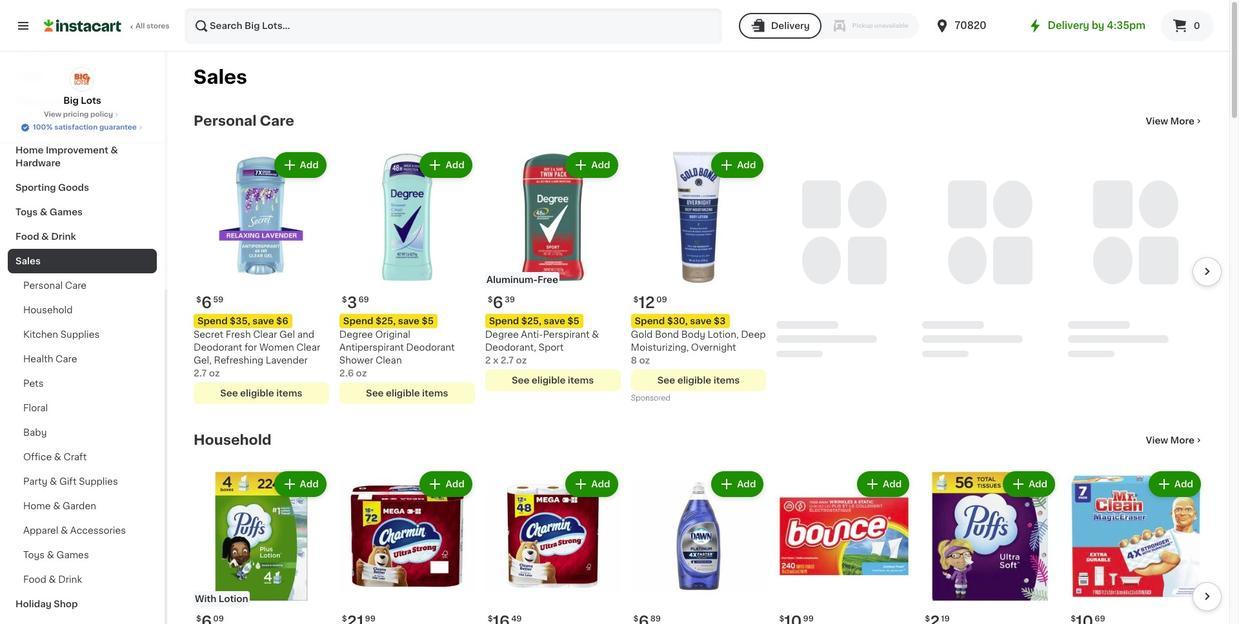 Task type: describe. For each thing, give the bounding box(es) containing it.
$ 6 39
[[488, 295, 515, 310]]

spend $25, save $5 for 3
[[343, 317, 434, 326]]

accessories for 1st apparel & accessories link from the top
[[64, 121, 121, 130]]

home improvement & hardware link
[[8, 138, 157, 176]]

0
[[1194, 21, 1200, 30]]

eligible for $ 12 09
[[677, 376, 711, 385]]

sporting goods link
[[8, 176, 157, 200]]

home for home improvement & hardware
[[15, 146, 44, 155]]

spend for $ 6 39
[[489, 317, 519, 326]]

home for home & garden
[[23, 502, 51, 511]]

$ inside $ 3 69
[[342, 296, 347, 304]]

spend $30, save $3
[[635, 317, 726, 326]]

2.7 inside secret fresh clear gel and deodorant for women clear gel, refreshing lavender 2.7 oz
[[194, 369, 207, 378]]

food for 2nd the "food & drink" link from the top
[[23, 576, 46, 585]]

view more for personal care
[[1146, 117, 1195, 126]]

4:35pm
[[1107, 21, 1145, 30]]

100% satisfaction guarantee button
[[20, 120, 144, 133]]

spend for $ 6 59
[[197, 317, 228, 326]]

eligible for $ 3 69
[[386, 389, 420, 398]]

items for $ 6 39
[[568, 376, 594, 385]]

spend for $ 12 09
[[635, 317, 665, 326]]

59
[[213, 296, 223, 304]]

save for $ 12 09
[[690, 317, 712, 326]]

$6
[[276, 317, 288, 326]]

100% satisfaction guarantee
[[33, 124, 137, 131]]

2 food & drink link from the top
[[8, 568, 157, 592]]

original
[[375, 330, 410, 339]]

more for personal care
[[1170, 117, 1195, 126]]

oz inside 'degree original antiperspirant deodorant shower clean 2.6 oz'
[[356, 369, 367, 378]]

craft for 2nd "office & craft" link from the bottom of the page
[[57, 48, 81, 57]]

service type group
[[739, 13, 919, 39]]

see eligible items button for $ 6 59
[[194, 383, 329, 405]]

Search field
[[186, 9, 721, 43]]

deodorant inside secret fresh clear gel and deodorant for women clear gel, refreshing lavender 2.7 oz
[[194, 343, 242, 352]]

toys & games for 1st toys & games link from the bottom of the page
[[23, 551, 89, 560]]

sponsored badge image
[[631, 395, 670, 403]]

office & craft for 2nd "office & craft" link from the bottom of the page
[[15, 48, 81, 57]]

0 vertical spatial household link
[[8, 298, 157, 323]]

aluminum-
[[486, 275, 538, 285]]

see for $ 3 69
[[366, 389, 384, 398]]

69 inside $ 3 69
[[358, 296, 369, 304]]

home improvement & hardware
[[15, 146, 118, 168]]

deep
[[741, 330, 766, 339]]

pricing
[[63, 111, 89, 118]]

lotion,
[[708, 330, 739, 339]]

$ inside $ 12 09
[[633, 296, 639, 304]]

1 floral link from the top
[[8, 65, 157, 89]]

party & gift supplies
[[23, 478, 118, 487]]

eligible for $ 6 39
[[532, 376, 566, 385]]

oz inside secret fresh clear gel and deodorant for women clear gel, refreshing lavender 2.7 oz
[[209, 369, 220, 378]]

$ 6 59
[[196, 295, 223, 310]]

product group containing 12
[[631, 150, 766, 406]]

1 office & craft link from the top
[[8, 40, 157, 65]]

with
[[195, 595, 216, 604]]

see eligible items for $ 3 69
[[366, 389, 448, 398]]

8
[[631, 356, 637, 365]]

refreshing
[[214, 356, 263, 365]]

see eligible items button for $ 3 69
[[339, 383, 475, 405]]

save for $ 6 59
[[252, 317, 274, 326]]

goods
[[58, 183, 89, 192]]

2 office & craft link from the top
[[8, 445, 157, 470]]

gel,
[[194, 356, 212, 365]]

& inside home improvement & hardware
[[111, 146, 118, 155]]

oz inside gold bond body lotion, deep moisturizing, overnight 8 oz
[[639, 356, 650, 365]]

items for $ 3 69
[[422, 389, 448, 398]]

electronics link
[[8, 89, 157, 114]]

12
[[639, 295, 655, 310]]

and
[[297, 330, 314, 339]]

party
[[23, 478, 47, 487]]

0 horizontal spatial 09
[[213, 615, 224, 623]]

1 vertical spatial personal care link
[[8, 274, 157, 298]]

apparel & accessories for 1st apparel & accessories link from the top
[[15, 121, 121, 130]]

items for $ 6 59
[[276, 389, 302, 398]]

gel
[[279, 330, 295, 339]]

shop
[[54, 600, 78, 609]]

view for personal care
[[1146, 117, 1168, 126]]

$25, for 3
[[376, 317, 396, 326]]

deodorant inside 'degree original antiperspirant deodorant shower clean 2.6 oz'
[[406, 343, 455, 352]]

$3
[[714, 317, 726, 326]]

craft for 2nd "office & craft" link
[[64, 453, 87, 462]]

gold bond body lotion, deep moisturizing, overnight 8 oz
[[631, 330, 766, 365]]

see eligible items button for $ 12 09
[[631, 370, 766, 392]]

100%
[[33, 124, 53, 131]]

items for $ 12 09
[[714, 376, 740, 385]]

home & garden link
[[8, 494, 157, 519]]

see eligible items button for $ 6 39
[[485, 370, 621, 392]]

view pricing policy link
[[44, 110, 121, 120]]

all
[[136, 23, 145, 30]]

clean
[[376, 356, 402, 365]]

pets link
[[8, 372, 157, 396]]

floral for 2nd floral link from the bottom
[[15, 72, 41, 81]]

0 vertical spatial sales
[[194, 68, 247, 86]]

health care
[[23, 355, 77, 364]]

delivery by 4:35pm
[[1048, 21, 1145, 30]]

drink for second the "food & drink" link from the bottom
[[51, 232, 76, 241]]

delivery button
[[739, 13, 821, 39]]

garden
[[63, 502, 96, 511]]

delivery for delivery by 4:35pm
[[1048, 21, 1089, 30]]

x
[[493, 356, 498, 365]]

instacart logo image
[[44, 18, 121, 34]]

improvement
[[46, 146, 108, 155]]

free
[[538, 275, 558, 285]]

games for second toys & games link from the bottom of the page
[[50, 208, 83, 217]]

lavender
[[266, 356, 308, 365]]

aluminum-free
[[486, 275, 558, 285]]

holiday
[[15, 600, 51, 609]]

see for $ 6 59
[[220, 389, 238, 398]]

$ 3 69
[[342, 295, 369, 310]]

kitchen supplies link
[[8, 323, 157, 347]]

$5 for 3
[[422, 317, 434, 326]]

accessories for 2nd apparel & accessories link
[[70, 527, 126, 536]]

70820
[[955, 21, 987, 30]]

deodorant,
[[485, 343, 536, 352]]

drink for 2nd the "food & drink" link from the top
[[58, 576, 82, 585]]

0 horizontal spatial sales
[[15, 257, 41, 266]]

home & garden
[[23, 502, 96, 511]]

save for $ 6 39
[[544, 317, 565, 326]]

delivery by 4:35pm link
[[1027, 18, 1145, 34]]

big lots logo image
[[70, 67, 95, 92]]

apparel for 2nd apparel & accessories link
[[23, 527, 58, 536]]

2 99 from the left
[[803, 615, 814, 623]]

guarantee
[[99, 124, 137, 131]]

toys for 1st toys & games link from the bottom of the page
[[23, 551, 45, 560]]

1 99 from the left
[[365, 615, 376, 623]]

satisfaction
[[54, 124, 98, 131]]

policy
[[90, 111, 113, 118]]

hardware
[[15, 159, 61, 168]]

electronics
[[15, 97, 68, 106]]

0 horizontal spatial household
[[23, 306, 73, 315]]

sport
[[539, 343, 564, 352]]

89
[[650, 615, 661, 623]]

bond
[[655, 330, 679, 339]]

holiday shop link
[[8, 592, 157, 617]]

secret
[[194, 330, 223, 339]]

2.7 inside degree anti-perspirant & deodorant, sport 2 x 2.7 oz
[[501, 356, 514, 365]]

3
[[347, 295, 357, 310]]

food for second the "food & drink" link from the bottom
[[15, 232, 39, 241]]

antiperspirant
[[339, 343, 404, 352]]

1 vertical spatial office
[[23, 453, 52, 462]]

anti-
[[521, 330, 543, 339]]

$ 12 09
[[633, 295, 667, 310]]

0 horizontal spatial clear
[[253, 330, 277, 339]]

& inside degree anti-perspirant & deodorant, sport 2 x 2.7 oz
[[592, 330, 599, 339]]

body
[[681, 330, 705, 339]]

big lots
[[63, 96, 101, 105]]

kitchen
[[23, 330, 58, 339]]

see eligible items for $ 6 59
[[220, 389, 302, 398]]

by
[[1092, 21, 1105, 30]]

2.6
[[339, 369, 354, 378]]

pets
[[23, 379, 44, 388]]



Task type: vqa. For each thing, say whether or not it's contained in the screenshot.
Philadelphia
no



Task type: locate. For each thing, give the bounding box(es) containing it.
2 view more from the top
[[1146, 436, 1195, 445]]

1 more from the top
[[1170, 117, 1195, 126]]

toys & games link
[[8, 200, 157, 225], [8, 543, 157, 568]]

view pricing policy
[[44, 111, 113, 118]]

2 degree from the left
[[485, 330, 519, 339]]

oz right 8 on the right of the page
[[639, 356, 650, 365]]

2 spend from the left
[[343, 317, 373, 326]]

0 vertical spatial 2.7
[[501, 356, 514, 365]]

health
[[23, 355, 53, 364]]

1 horizontal spatial 99
[[803, 615, 814, 623]]

eligible down gold bond body lotion, deep moisturizing, overnight 8 oz
[[677, 376, 711, 385]]

oz inside degree anti-perspirant & deodorant, sport 2 x 2.7 oz
[[516, 356, 527, 365]]

food & drink
[[15, 232, 76, 241], [23, 576, 82, 585]]

item carousel region containing add
[[176, 464, 1222, 625]]

0 horizontal spatial 6
[[201, 295, 212, 310]]

0 vertical spatial food
[[15, 232, 39, 241]]

0 horizontal spatial degree
[[339, 330, 373, 339]]

1 save from the left
[[252, 317, 274, 326]]

0 horizontal spatial personal
[[23, 281, 63, 290]]

clear down the and
[[296, 343, 320, 352]]

craft down instacart logo
[[57, 48, 81, 57]]

food & drink for 2nd the "food & drink" link from the top
[[23, 576, 82, 585]]

office & craft for 2nd "office & craft" link
[[23, 453, 87, 462]]

spend $25, save $5 for 6
[[489, 317, 579, 326]]

2 more from the top
[[1170, 436, 1195, 445]]

0 vertical spatial home
[[15, 146, 44, 155]]

3 save from the left
[[544, 317, 565, 326]]

see eligible items down secret fresh clear gel and deodorant for women clear gel, refreshing lavender 2.7 oz
[[220, 389, 302, 398]]

2 save from the left
[[398, 317, 420, 326]]

$ inside $ 6 59
[[196, 296, 201, 304]]

3 spend from the left
[[489, 317, 519, 326]]

office up electronics
[[15, 48, 45, 57]]

food down 'sporting'
[[15, 232, 39, 241]]

spend down $ 6 39
[[489, 317, 519, 326]]

items down overnight
[[714, 376, 740, 385]]

view for household
[[1146, 436, 1168, 445]]

1 vertical spatial apparel
[[23, 527, 58, 536]]

6 for $ 6 59
[[201, 295, 212, 310]]

1 vertical spatial apparel & accessories
[[23, 527, 126, 536]]

perspirant
[[543, 330, 590, 339]]

drink up shop
[[58, 576, 82, 585]]

2 vertical spatial care
[[56, 355, 77, 364]]

floral up electronics
[[15, 72, 41, 81]]

1 vertical spatial home
[[23, 502, 51, 511]]

1 horizontal spatial household
[[194, 434, 271, 447]]

2.7 down gel,
[[194, 369, 207, 378]]

food & drink for second the "food & drink" link from the bottom
[[15, 232, 76, 241]]

spend
[[197, 317, 228, 326], [343, 317, 373, 326], [489, 317, 519, 326], [635, 317, 665, 326]]

toys down 'sporting'
[[15, 208, 38, 217]]

clear up women at the bottom
[[253, 330, 277, 339]]

2 $25, from the left
[[521, 317, 542, 326]]

toys & games down home & garden
[[23, 551, 89, 560]]

see eligible items button down secret fresh clear gel and deodorant for women clear gel, refreshing lavender 2.7 oz
[[194, 383, 329, 405]]

degree for 6
[[485, 330, 519, 339]]

see eligible items
[[512, 376, 594, 385], [657, 376, 740, 385], [220, 389, 302, 398], [366, 389, 448, 398]]

toys & games link down goods
[[8, 200, 157, 225]]

eligible down the clean in the left of the page
[[386, 389, 420, 398]]

0 horizontal spatial 69
[[358, 296, 369, 304]]

1 horizontal spatial personal care
[[194, 114, 294, 128]]

item carousel region for personal care
[[194, 145, 1222, 412]]

gift
[[59, 478, 77, 487]]

1 view more from the top
[[1146, 117, 1195, 126]]

toys & games down sporting goods at the left top of the page
[[15, 208, 83, 217]]

6 for $ 6 39
[[493, 295, 503, 310]]

items down lavender
[[276, 389, 302, 398]]

floral up baby
[[23, 404, 48, 413]]

0 vertical spatial care
[[260, 114, 294, 128]]

1 vertical spatial office & craft
[[23, 453, 87, 462]]

0 vertical spatial toys
[[15, 208, 38, 217]]

0 vertical spatial floral link
[[8, 65, 157, 89]]

1 vertical spatial drink
[[58, 576, 82, 585]]

$25, up the original
[[376, 317, 396, 326]]

save up the original
[[398, 317, 420, 326]]

0 vertical spatial view more
[[1146, 117, 1195, 126]]

office & craft link down instacart logo
[[8, 40, 157, 65]]

item carousel region containing 6
[[194, 145, 1222, 412]]

toys & games for second toys & games link from the bottom of the page
[[15, 208, 83, 217]]

0 horizontal spatial $25,
[[376, 317, 396, 326]]

1 horizontal spatial sales
[[194, 68, 247, 86]]

see for $ 12 09
[[657, 376, 675, 385]]

degree anti-perspirant & deodorant, sport 2 x 2.7 oz
[[485, 330, 599, 365]]

more for household
[[1170, 436, 1195, 445]]

1 vertical spatial 2.7
[[194, 369, 207, 378]]

deodorant down the original
[[406, 343, 455, 352]]

office & craft down instacart logo
[[15, 48, 81, 57]]

1 vertical spatial 69
[[1095, 615, 1105, 623]]

office & craft link up party & gift supplies
[[8, 445, 157, 470]]

save for $ 3 69
[[398, 317, 420, 326]]

1 vertical spatial food & drink link
[[8, 568, 157, 592]]

home up hardware
[[15, 146, 44, 155]]

1 horizontal spatial household link
[[194, 433, 271, 448]]

1 horizontal spatial 2.7
[[501, 356, 514, 365]]

moisturizing,
[[631, 343, 689, 352]]

office & craft up gift
[[23, 453, 87, 462]]

item carousel region
[[194, 145, 1222, 412], [176, 464, 1222, 625]]

toys
[[15, 208, 38, 217], [23, 551, 45, 560]]

baby
[[23, 429, 47, 438]]

view more link for personal care
[[1146, 115, 1204, 128]]

food up holiday
[[23, 576, 46, 585]]

eligible for $ 6 59
[[240, 389, 274, 398]]

$25, for 6
[[521, 317, 542, 326]]

1 vertical spatial toys & games link
[[8, 543, 157, 568]]

1 vertical spatial more
[[1170, 436, 1195, 445]]

0 button
[[1161, 10, 1214, 41]]

99
[[365, 615, 376, 623], [803, 615, 814, 623]]

items down the perspirant
[[568, 376, 594, 385]]

2 floral link from the top
[[8, 396, 157, 421]]

1 vertical spatial toys
[[23, 551, 45, 560]]

degree inside 'degree original antiperspirant deodorant shower clean 2.6 oz'
[[339, 330, 373, 339]]

eligible down sport
[[532, 376, 566, 385]]

supplies inside kitchen supplies link
[[60, 330, 100, 339]]

0 vertical spatial personal
[[194, 114, 257, 128]]

spend $25, save $5 up anti-
[[489, 317, 579, 326]]

eligible down refreshing
[[240, 389, 274, 398]]

for
[[245, 343, 257, 352]]

0 vertical spatial craft
[[57, 48, 81, 57]]

$25, up anti-
[[521, 317, 542, 326]]

1 vertical spatial office & craft link
[[8, 445, 157, 470]]

with lotion
[[195, 595, 248, 604]]

home inside home improvement & hardware
[[15, 146, 44, 155]]

spend down $ 3 69
[[343, 317, 373, 326]]

floral link up big lots
[[8, 65, 157, 89]]

6 left 59
[[201, 295, 212, 310]]

$5
[[422, 317, 434, 326], [567, 317, 579, 326]]

supplies up home & garden link
[[79, 478, 118, 487]]

1 vertical spatial food & drink
[[23, 576, 82, 585]]

1 view more link from the top
[[1146, 115, 1204, 128]]

1 horizontal spatial deodorant
[[406, 343, 455, 352]]

$5 up the perspirant
[[567, 317, 579, 326]]

spend for $ 3 69
[[343, 317, 373, 326]]

$35,
[[230, 317, 250, 326]]

1 vertical spatial floral link
[[8, 396, 157, 421]]

view more link
[[1146, 115, 1204, 128], [1146, 434, 1204, 447]]

0 vertical spatial office & craft
[[15, 48, 81, 57]]

floral link down health care link
[[8, 396, 157, 421]]

spend $25, save $5 up the original
[[343, 317, 434, 326]]

lots
[[81, 96, 101, 105]]

floral
[[15, 72, 41, 81], [23, 404, 48, 413]]

1 horizontal spatial personal
[[194, 114, 257, 128]]

eligible
[[532, 376, 566, 385], [677, 376, 711, 385], [240, 389, 274, 398], [386, 389, 420, 398]]

drink up 'sales' link
[[51, 232, 76, 241]]

degree for 3
[[339, 330, 373, 339]]

0 vertical spatial apparel
[[15, 121, 52, 130]]

0 vertical spatial games
[[50, 208, 83, 217]]

1 vertical spatial personal care
[[23, 281, 87, 290]]

add
[[300, 161, 319, 170], [446, 161, 464, 170], [591, 161, 610, 170], [737, 161, 756, 170], [300, 480, 319, 489], [446, 480, 464, 489], [591, 480, 610, 489], [737, 480, 756, 489], [883, 480, 902, 489], [1029, 480, 1047, 489], [1174, 480, 1193, 489]]

$5 up 'degree original antiperspirant deodorant shower clean 2.6 oz'
[[422, 317, 434, 326]]

apparel & accessories link
[[8, 114, 157, 138], [8, 519, 157, 543]]

degree up deodorant,
[[485, 330, 519, 339]]

save left $6
[[252, 317, 274, 326]]

spend up secret
[[197, 317, 228, 326]]

view more link for household
[[1146, 434, 1204, 447]]

1 vertical spatial view more link
[[1146, 434, 1204, 447]]

deodorant
[[194, 343, 242, 352], [406, 343, 455, 352]]

view more
[[1146, 117, 1195, 126], [1146, 436, 1195, 445]]

0 vertical spatial 09
[[656, 296, 667, 304]]

toys for second toys & games link from the bottom of the page
[[15, 208, 38, 217]]

1 food & drink link from the top
[[8, 225, 157, 249]]

spend $35, save $6
[[197, 317, 288, 326]]

0 horizontal spatial delivery
[[771, 21, 810, 30]]

1 vertical spatial household link
[[194, 433, 271, 448]]

1 6 from the left
[[201, 295, 212, 310]]

1 vertical spatial sales
[[15, 257, 41, 266]]

product group
[[194, 150, 329, 405], [339, 150, 475, 405], [485, 150, 621, 392], [631, 150, 766, 406], [194, 469, 329, 625], [339, 469, 475, 625], [485, 469, 621, 625], [631, 469, 766, 625], [777, 469, 912, 625], [922, 469, 1058, 625], [1068, 469, 1204, 625]]

4 save from the left
[[690, 317, 712, 326]]

games down the garden
[[57, 551, 89, 560]]

personal
[[194, 114, 257, 128], [23, 281, 63, 290]]

home down party on the bottom of page
[[23, 502, 51, 511]]

degree inside degree anti-perspirant & deodorant, sport 2 x 2.7 oz
[[485, 330, 519, 339]]

0 vertical spatial food & drink link
[[8, 225, 157, 249]]

degree
[[339, 330, 373, 339], [485, 330, 519, 339]]

1 spend from the left
[[197, 317, 228, 326]]

party & gift supplies link
[[8, 470, 157, 494]]

accessories
[[64, 121, 121, 130], [70, 527, 126, 536]]

09 down with lotion on the bottom of the page
[[213, 615, 224, 623]]

apparel & accessories for 2nd apparel & accessories link
[[23, 527, 126, 536]]

1 vertical spatial personal
[[23, 281, 63, 290]]

sales link
[[8, 249, 157, 274]]

4 spend from the left
[[635, 317, 665, 326]]

0 vertical spatial apparel & accessories
[[15, 121, 121, 130]]

1 vertical spatial clear
[[296, 343, 320, 352]]

view
[[44, 111, 61, 118], [1146, 117, 1168, 126], [1146, 436, 1168, 445]]

craft
[[57, 48, 81, 57], [64, 453, 87, 462]]

deodorant down secret
[[194, 343, 242, 352]]

1 horizontal spatial delivery
[[1048, 21, 1089, 30]]

0 horizontal spatial household link
[[8, 298, 157, 323]]

1 vertical spatial item carousel region
[[176, 464, 1222, 625]]

see eligible items button down gold bond body lotion, deep moisturizing, overnight 8 oz
[[631, 370, 766, 392]]

food & drink up holiday shop
[[23, 576, 82, 585]]

1 horizontal spatial 6
[[493, 295, 503, 310]]

see down the clean in the left of the page
[[366, 389, 384, 398]]

0 vertical spatial personal care
[[194, 114, 294, 128]]

2 $5 from the left
[[567, 317, 579, 326]]

09 right 12 at the top
[[656, 296, 667, 304]]

shower
[[339, 356, 373, 365]]

$30,
[[667, 317, 688, 326]]

1 vertical spatial toys & games
[[23, 551, 89, 560]]

degree original antiperspirant deodorant shower clean 2.6 oz
[[339, 330, 455, 378]]

0 vertical spatial item carousel region
[[194, 145, 1222, 412]]

1 horizontal spatial $5
[[567, 317, 579, 326]]

see down deodorant,
[[512, 376, 529, 385]]

accessories down the policy
[[64, 121, 121, 130]]

1 vertical spatial accessories
[[70, 527, 126, 536]]

supplies up health care link
[[60, 330, 100, 339]]

supplies
[[60, 330, 100, 339], [79, 478, 118, 487]]

toys up holiday
[[23, 551, 45, 560]]

1 vertical spatial supplies
[[79, 478, 118, 487]]

1 horizontal spatial $25,
[[521, 317, 542, 326]]

0 horizontal spatial $5
[[422, 317, 434, 326]]

39
[[505, 296, 515, 304]]

delivery
[[1048, 21, 1089, 30], [771, 21, 810, 30]]

1 vertical spatial household
[[194, 434, 271, 447]]

item carousel region for household
[[176, 464, 1222, 625]]

apparel down electronics
[[15, 121, 52, 130]]

big lots link
[[63, 67, 101, 107]]

1 vertical spatial games
[[57, 551, 89, 560]]

toys & games link down home & garden link
[[8, 543, 157, 568]]

1 horizontal spatial clear
[[296, 343, 320, 352]]

1 vertical spatial apparel & accessories link
[[8, 519, 157, 543]]

2 view more link from the top
[[1146, 434, 1204, 447]]

09 inside $ 12 09
[[656, 296, 667, 304]]

oz down gel,
[[209, 369, 220, 378]]

0 vertical spatial accessories
[[64, 121, 121, 130]]

1 vertical spatial care
[[65, 281, 87, 290]]

health care link
[[8, 347, 157, 372]]

0 horizontal spatial 99
[[365, 615, 376, 623]]

$5 for 6
[[567, 317, 579, 326]]

see eligible items for $ 6 39
[[512, 376, 594, 385]]

see up 'sponsored badge' image
[[657, 376, 675, 385]]

stores
[[146, 23, 170, 30]]

delivery inside button
[[771, 21, 810, 30]]

delivery for delivery
[[771, 21, 810, 30]]

0 horizontal spatial personal care link
[[8, 274, 157, 298]]

1 spend $25, save $5 from the left
[[343, 317, 434, 326]]

2 spend $25, save $5 from the left
[[489, 317, 579, 326]]

2
[[485, 356, 491, 365]]

1 horizontal spatial degree
[[485, 330, 519, 339]]

None search field
[[185, 8, 722, 44]]

1 deodorant from the left
[[194, 343, 242, 352]]

more
[[1170, 117, 1195, 126], [1170, 436, 1195, 445]]

2 deodorant from the left
[[406, 343, 455, 352]]

office up party on the bottom of page
[[23, 453, 52, 462]]

1 vertical spatial floral
[[23, 404, 48, 413]]

food & drink up 'sales' link
[[15, 232, 76, 241]]

food & drink link up shop
[[8, 568, 157, 592]]

items
[[568, 376, 594, 385], [714, 376, 740, 385], [276, 389, 302, 398], [422, 389, 448, 398]]

oz down deodorant,
[[516, 356, 527, 365]]

1 vertical spatial food
[[23, 576, 46, 585]]

see eligible items button down sport
[[485, 370, 621, 392]]

games down goods
[[50, 208, 83, 217]]

2 6 from the left
[[493, 295, 503, 310]]

apparel & accessories down pricing
[[15, 121, 121, 130]]

spend $25, save $5
[[343, 317, 434, 326], [489, 317, 579, 326]]

0 vertical spatial personal care link
[[194, 114, 294, 129]]

holiday shop
[[15, 600, 78, 609]]

6 left the 39 on the top of the page
[[493, 295, 503, 310]]

see eligible items down gold bond body lotion, deep moisturizing, overnight 8 oz
[[657, 376, 740, 385]]

games for 1st toys & games link from the bottom of the page
[[57, 551, 89, 560]]

see eligible items for $ 12 09
[[657, 376, 740, 385]]

save
[[252, 317, 274, 326], [398, 317, 420, 326], [544, 317, 565, 326], [690, 317, 712, 326]]

49
[[511, 615, 522, 623]]

secret fresh clear gel and deodorant for women clear gel, refreshing lavender 2.7 oz
[[194, 330, 320, 378]]

2 apparel & accessories link from the top
[[8, 519, 157, 543]]

floral link
[[8, 65, 157, 89], [8, 396, 157, 421]]

2.7 right x
[[501, 356, 514, 365]]

1 degree from the left
[[339, 330, 373, 339]]

2 toys & games link from the top
[[8, 543, 157, 568]]

70820 button
[[934, 8, 1012, 44]]

sporting
[[15, 183, 56, 192]]

kitchen supplies
[[23, 330, 100, 339]]

accessories down home & garden link
[[70, 527, 126, 536]]

see down refreshing
[[220, 389, 238, 398]]

apparel for 1st apparel & accessories link from the top
[[15, 121, 52, 130]]

save up body
[[690, 317, 712, 326]]

see eligible items down sport
[[512, 376, 594, 385]]

$ inside $ 6 39
[[488, 296, 493, 304]]

lotion
[[219, 595, 248, 604]]

1 toys & games link from the top
[[8, 200, 157, 225]]

items down 'degree original antiperspirant deodorant shower clean 2.6 oz'
[[422, 389, 448, 398]]

product group containing 3
[[339, 150, 475, 405]]

toys & games
[[15, 208, 83, 217], [23, 551, 89, 560]]

0 horizontal spatial personal care
[[23, 281, 87, 290]]

women
[[259, 343, 294, 352]]

0 vertical spatial toys & games
[[15, 208, 83, 217]]

0 horizontal spatial 2.7
[[194, 369, 207, 378]]

see for $ 6 39
[[512, 376, 529, 385]]

see eligible items down the clean in the left of the page
[[366, 389, 448, 398]]

1 horizontal spatial personal care link
[[194, 114, 294, 129]]

see eligible items button down the clean in the left of the page
[[339, 383, 475, 405]]

see eligible items button
[[485, 370, 621, 392], [631, 370, 766, 392], [194, 383, 329, 405], [339, 383, 475, 405]]

degree up antiperspirant
[[339, 330, 373, 339]]

craft up party & gift supplies
[[64, 453, 87, 462]]

1 $5 from the left
[[422, 317, 434, 326]]

&
[[47, 48, 55, 57], [54, 121, 61, 130], [111, 146, 118, 155], [40, 208, 47, 217], [41, 232, 49, 241], [592, 330, 599, 339], [54, 453, 61, 462], [50, 478, 57, 487], [53, 502, 60, 511], [61, 527, 68, 536], [47, 551, 54, 560], [49, 576, 56, 585]]

1 horizontal spatial spend $25, save $5
[[489, 317, 579, 326]]

1 $25, from the left
[[376, 317, 396, 326]]

0 vertical spatial toys & games link
[[8, 200, 157, 225]]

0 vertical spatial clear
[[253, 330, 277, 339]]

all stores
[[136, 23, 170, 30]]

save up the perspirant
[[544, 317, 565, 326]]

apparel & accessories down the garden
[[23, 527, 126, 536]]

gold
[[631, 330, 653, 339]]

0 vertical spatial drink
[[51, 232, 76, 241]]

spend up gold on the bottom of the page
[[635, 317, 665, 326]]

floral for 2nd floral link
[[23, 404, 48, 413]]

office & craft
[[15, 48, 81, 57], [23, 453, 87, 462]]

0 vertical spatial supplies
[[60, 330, 100, 339]]

food & drink link down sporting goods link
[[8, 225, 157, 249]]

0 vertical spatial view more link
[[1146, 115, 1204, 128]]

1 horizontal spatial 09
[[656, 296, 667, 304]]

1 horizontal spatial 69
[[1095, 615, 1105, 623]]

oz down shower
[[356, 369, 367, 378]]

0 vertical spatial office & craft link
[[8, 40, 157, 65]]

1 vertical spatial view more
[[1146, 436, 1195, 445]]

view more for household
[[1146, 436, 1195, 445]]

0 vertical spatial office
[[15, 48, 45, 57]]

1 vertical spatial craft
[[64, 453, 87, 462]]

supplies inside party & gift supplies link
[[79, 478, 118, 487]]

apparel down home & garden
[[23, 527, 58, 536]]

1 vertical spatial 09
[[213, 615, 224, 623]]

overnight
[[691, 343, 736, 352]]

0 vertical spatial apparel & accessories link
[[8, 114, 157, 138]]

care
[[260, 114, 294, 128], [65, 281, 87, 290], [56, 355, 77, 364]]

1 apparel & accessories link from the top
[[8, 114, 157, 138]]

6
[[201, 295, 212, 310], [493, 295, 503, 310]]

all stores link
[[44, 8, 170, 44]]



